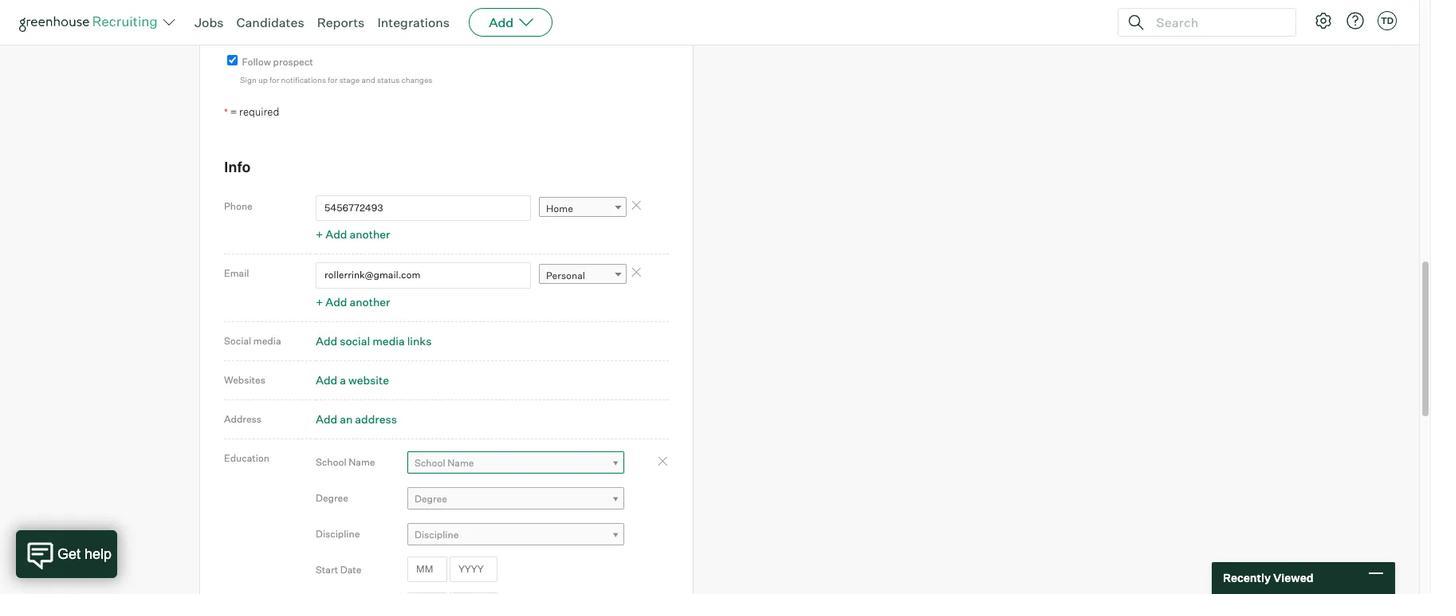 Task type: vqa. For each thing, say whether or not it's contained in the screenshot.
jobs number link
no



Task type: describe. For each thing, give the bounding box(es) containing it.
0 horizontal spatial media
[[254, 335, 281, 347]]

+ add another for email
[[316, 295, 390, 308]]

0 horizontal spatial degree
[[316, 492, 349, 504]]

viewed
[[1274, 571, 1314, 585]]

recently
[[1224, 571, 1272, 585]]

website
[[349, 373, 389, 387]]

td
[[1382, 15, 1394, 26]]

*
[[224, 106, 228, 118]]

0 horizontal spatial name
[[349, 456, 375, 468]]

date
[[340, 564, 362, 576]]

+ for phone
[[316, 228, 323, 241]]

phone
[[224, 200, 253, 212]]

+ add another for phone
[[316, 228, 390, 241]]

add a website link
[[316, 373, 389, 387]]

social media
[[224, 335, 281, 347]]

2
[[244, 13, 250, 25]]

an
[[340, 412, 353, 426]]

prospect
[[273, 56, 313, 68]]

integrations
[[378, 14, 450, 30]]

Follow prospect checkbox
[[227, 55, 238, 65]]

0 horizontal spatial discipline
[[316, 528, 360, 540]]

2 for from the left
[[328, 75, 338, 85]]

1 horizontal spatial school
[[415, 457, 446, 469]]

email
[[224, 267, 249, 279]]

1 for from the left
[[270, 75, 280, 85]]

0 horizontal spatial school name
[[316, 456, 375, 468]]

add for add
[[489, 14, 514, 30]]

add an address
[[316, 412, 397, 426]]

start date
[[316, 564, 362, 576]]

notifications
[[281, 75, 326, 85]]

a
[[340, 373, 346, 387]]

2 years experience
[[244, 13, 334, 25]]

YYYY text field
[[450, 593, 498, 594]]

Search text field
[[1153, 11, 1282, 34]]

1 horizontal spatial media
[[373, 334, 405, 348]]

td button
[[1378, 11, 1398, 30]]

* = required
[[224, 105, 279, 118]]

1 horizontal spatial degree
[[415, 493, 447, 505]]

up
[[258, 75, 268, 85]]

home
[[546, 203, 573, 215]]

add an address link
[[316, 412, 397, 426]]

another for email
[[350, 295, 390, 308]]

social
[[340, 334, 370, 348]]



Task type: locate. For each thing, give the bounding box(es) containing it.
websites
[[224, 374, 266, 386]]

2 mm text field from the top
[[408, 593, 448, 594]]

discipline up yyyy text box
[[415, 528, 459, 540]]

required
[[239, 105, 279, 118]]

school name
[[316, 456, 375, 468], [415, 457, 474, 469]]

+
[[316, 228, 323, 241], [316, 295, 323, 308]]

recently viewed
[[1224, 571, 1314, 585]]

0 vertical spatial + add another link
[[316, 228, 390, 241]]

candidates
[[237, 14, 304, 30]]

mm text field left yyyy text box
[[408, 557, 448, 583]]

add a website
[[316, 373, 389, 387]]

for left stage
[[328, 75, 338, 85]]

1 vertical spatial + add another
[[316, 295, 390, 308]]

1 vertical spatial mm text field
[[408, 593, 448, 594]]

add for add social media links
[[316, 334, 338, 348]]

+ add another link for email
[[316, 295, 390, 308]]

mm text field for yyyy text field
[[408, 593, 448, 594]]

1 horizontal spatial for
[[328, 75, 338, 85]]

1 vertical spatial +
[[316, 295, 323, 308]]

education
[[224, 452, 270, 464]]

td button
[[1375, 8, 1401, 34]]

add inside popup button
[[489, 14, 514, 30]]

media
[[373, 334, 405, 348], [254, 335, 281, 347]]

name down the add an address
[[349, 456, 375, 468]]

0 vertical spatial +
[[316, 228, 323, 241]]

0 horizontal spatial school
[[316, 456, 347, 468]]

personal link
[[539, 264, 627, 288]]

discipline link
[[408, 523, 625, 546]]

2 + from the top
[[316, 295, 323, 308]]

+ for email
[[316, 295, 323, 308]]

add button
[[469, 8, 553, 37]]

info
[[224, 158, 251, 176]]

add social media links
[[316, 334, 432, 348]]

changes
[[402, 75, 433, 85]]

jobs
[[195, 14, 224, 30]]

address
[[224, 413, 262, 425]]

1 vertical spatial + add another link
[[316, 295, 390, 308]]

discipline up 'start date'
[[316, 528, 360, 540]]

MM text field
[[408, 557, 448, 583], [408, 593, 448, 594]]

reports link
[[317, 14, 365, 30]]

school
[[316, 456, 347, 468], [415, 457, 446, 469]]

for right up
[[270, 75, 280, 85]]

0 vertical spatial another
[[350, 228, 390, 241]]

for
[[270, 75, 280, 85], [328, 75, 338, 85]]

sign
[[240, 75, 257, 85]]

follow prospect
[[242, 56, 313, 68]]

=
[[230, 105, 237, 118]]

name up degree link
[[448, 457, 474, 469]]

discipline
[[316, 528, 360, 540], [415, 528, 459, 540]]

1 + from the top
[[316, 228, 323, 241]]

media right social
[[254, 335, 281, 347]]

add for add an address
[[316, 412, 338, 426]]

school name link
[[408, 451, 625, 474]]

configure image
[[1315, 11, 1334, 30]]

1 horizontal spatial name
[[448, 457, 474, 469]]

candidates link
[[237, 14, 304, 30]]

links
[[407, 334, 432, 348]]

mm text field left yyyy text field
[[408, 593, 448, 594]]

name
[[349, 456, 375, 468], [448, 457, 474, 469]]

1 + add another from the top
[[316, 228, 390, 241]]

degree
[[316, 492, 349, 504], [415, 493, 447, 505]]

+ add another link
[[316, 228, 390, 241], [316, 295, 390, 308]]

greenhouse recruiting image
[[19, 13, 163, 32]]

another for phone
[[350, 228, 390, 241]]

+ add another
[[316, 228, 390, 241], [316, 295, 390, 308]]

social
[[224, 335, 251, 347]]

+ add another link for phone
[[316, 228, 390, 241]]

another
[[350, 228, 390, 241], [350, 295, 390, 308]]

and
[[362, 75, 375, 85]]

degree link
[[408, 487, 625, 510]]

mm text field for yyyy text box
[[408, 557, 448, 583]]

1 horizontal spatial school name
[[415, 457, 474, 469]]

add social media links link
[[316, 334, 432, 348]]

1 another from the top
[[350, 228, 390, 241]]

experience
[[281, 13, 334, 25]]

0 vertical spatial mm text field
[[408, 557, 448, 583]]

integrations link
[[378, 14, 450, 30]]

years
[[252, 13, 278, 25]]

1 + add another link from the top
[[316, 228, 390, 241]]

0 vertical spatial + add another
[[316, 228, 390, 241]]

reports
[[317, 14, 365, 30]]

2 + add another link from the top
[[316, 295, 390, 308]]

follow
[[242, 56, 271, 68]]

add for add a website
[[316, 373, 338, 387]]

start
[[316, 564, 338, 576]]

sign up for notifications for stage and status changes
[[240, 75, 433, 85]]

2 + add another from the top
[[316, 295, 390, 308]]

1 mm text field from the top
[[408, 557, 448, 583]]

1 vertical spatial another
[[350, 295, 390, 308]]

personal
[[546, 270, 586, 282]]

add
[[489, 14, 514, 30], [326, 228, 347, 241], [326, 295, 347, 308], [316, 334, 338, 348], [316, 373, 338, 387], [316, 412, 338, 426]]

media left links
[[373, 334, 405, 348]]

YYYY text field
[[450, 557, 498, 583]]

0 horizontal spatial for
[[270, 75, 280, 85]]

jobs link
[[195, 14, 224, 30]]

2 another from the top
[[350, 295, 390, 308]]

None text field
[[339, 9, 355, 35], [316, 195, 531, 221], [316, 263, 531, 288], [339, 9, 355, 35], [316, 195, 531, 221], [316, 263, 531, 288]]

stage
[[340, 75, 360, 85]]

address
[[355, 412, 397, 426]]

home link
[[539, 197, 627, 220]]

status
[[377, 75, 400, 85]]

1 horizontal spatial discipline
[[415, 528, 459, 540]]



